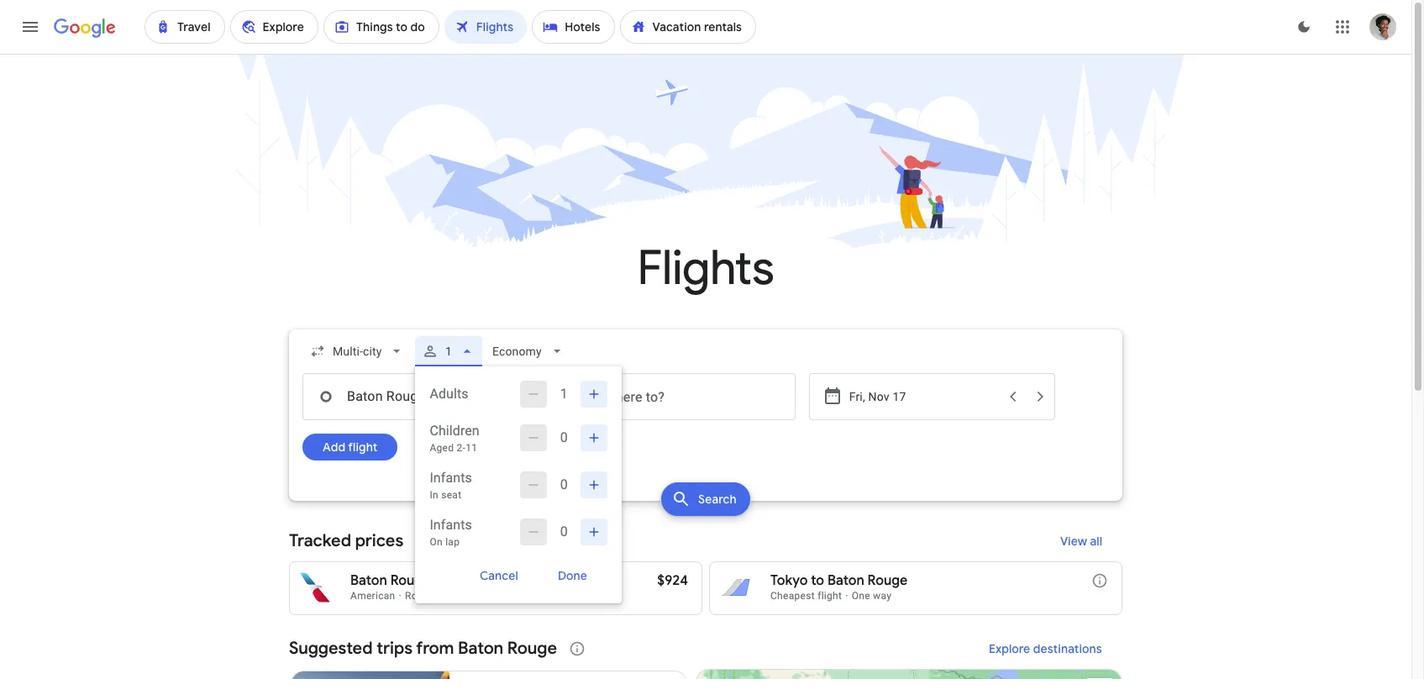 Task type: locate. For each thing, give the bounding box(es) containing it.
round
[[405, 590, 435, 602]]

baton up american
[[350, 572, 387, 589]]

trip
[[438, 590, 454, 602]]

one way
[[852, 590, 892, 602]]

1 horizontal spatial flight
[[818, 590, 842, 602]]

0 for infants on lap
[[560, 524, 568, 540]]

view all
[[1060, 534, 1103, 549]]

children aged 2-11
[[430, 423, 480, 454]]

2 infants from the top
[[430, 517, 472, 533]]

from
[[416, 638, 454, 659]]

cheapest flight
[[771, 590, 842, 602]]

2 horizontal spatial baton
[[828, 572, 865, 589]]

done button
[[538, 562, 608, 589]]

number of passengers dialog
[[416, 366, 622, 603]]

1 button
[[416, 331, 483, 371]]

aged
[[430, 442, 454, 454]]

1 infants from the top
[[430, 470, 472, 486]]

1 horizontal spatial to
[[811, 572, 825, 589]]

1
[[446, 345, 453, 358], [560, 386, 568, 402]]

1 vertical spatial 0
[[560, 477, 568, 493]]

infants
[[430, 470, 472, 486], [430, 517, 472, 533]]

1 vertical spatial flight
[[818, 590, 842, 602]]

cancel
[[479, 568, 518, 583]]

seat
[[441, 489, 462, 501]]

flight
[[348, 440, 378, 455], [818, 590, 842, 602]]

0 vertical spatial 1
[[446, 345, 453, 358]]

baton right from
[[458, 638, 504, 659]]

flight inside tracked prices 'region'
[[818, 590, 842, 602]]

suggested
[[289, 638, 373, 659]]

0 horizontal spatial rouge
[[391, 572, 431, 589]]

infants up lap
[[430, 517, 472, 533]]

1 to from the left
[[434, 572, 447, 589]]

infants on lap
[[430, 517, 472, 548]]

adults
[[430, 386, 469, 402]]

one
[[852, 590, 871, 602]]

flights
[[638, 239, 774, 298]]

cancel button
[[459, 562, 538, 589]]

1 horizontal spatial 1
[[560, 386, 568, 402]]

tokyo
[[771, 572, 808, 589]]

suggested trips from baton rouge
[[289, 638, 557, 659]]

main menu image
[[20, 17, 40, 37]]

rouge down cancel
[[507, 638, 557, 659]]

to up trip
[[434, 572, 447, 589]]

add
[[323, 440, 346, 455]]

baton
[[350, 572, 387, 589], [828, 572, 865, 589], [458, 638, 504, 659]]

0 horizontal spatial 1
[[446, 345, 453, 358]]

tracked
[[289, 530, 351, 551]]

None field
[[303, 336, 412, 366], [486, 336, 572, 366], [303, 336, 412, 366], [486, 336, 572, 366]]

explore
[[989, 641, 1031, 656]]

2 0 from the top
[[560, 477, 568, 493]]

suggested trips from baton rouge region
[[289, 629, 1123, 679]]

2 to from the left
[[811, 572, 825, 589]]

to up cheapest flight
[[811, 572, 825, 589]]

infants for infants in seat
[[430, 470, 472, 486]]

rouge up way
[[868, 572, 908, 589]]

to
[[434, 572, 447, 589], [811, 572, 825, 589]]

rouge
[[391, 572, 431, 589], [868, 572, 908, 589], [507, 638, 557, 659]]

flight inside button
[[348, 440, 378, 455]]

1 inside number of passengers dialog
[[560, 386, 568, 402]]

atlanta
[[450, 572, 495, 589]]

0 vertical spatial flight
[[348, 440, 378, 455]]

1 vertical spatial 1
[[560, 386, 568, 402]]

0 vertical spatial infants
[[430, 470, 472, 486]]

change appearance image
[[1284, 7, 1325, 47]]

infants up seat
[[430, 470, 472, 486]]

2 horizontal spatial rouge
[[868, 572, 908, 589]]

0
[[560, 429, 568, 445], [560, 477, 568, 493], [560, 524, 568, 540]]

1 horizontal spatial baton
[[458, 638, 504, 659]]

1 vertical spatial infants
[[430, 517, 472, 533]]

trips
[[377, 638, 413, 659]]

3 0 from the top
[[560, 524, 568, 540]]

search
[[698, 492, 737, 507]]

0 horizontal spatial to
[[434, 572, 447, 589]]

0 for children aged 2-11
[[560, 429, 568, 445]]

cheapest
[[771, 590, 815, 602]]

flight down tokyo to baton rouge
[[818, 590, 842, 602]]

done
[[558, 568, 588, 583]]

infants for infants on lap
[[430, 517, 472, 533]]

flight right 'add'
[[348, 440, 378, 455]]

2 vertical spatial 0
[[560, 524, 568, 540]]

rouge up round
[[391, 572, 431, 589]]

1 0 from the top
[[560, 429, 568, 445]]

baton up one
[[828, 572, 865, 589]]

0 horizontal spatial baton
[[350, 572, 387, 589]]

0 horizontal spatial flight
[[348, 440, 378, 455]]

2-
[[457, 442, 466, 454]]

on
[[430, 536, 443, 548]]

0 vertical spatial 0
[[560, 429, 568, 445]]

1 horizontal spatial rouge
[[507, 638, 557, 659]]

1 inside 1 popup button
[[446, 345, 453, 358]]

view
[[1060, 534, 1087, 549]]

explore destinations
[[989, 641, 1103, 656]]



Task type: describe. For each thing, give the bounding box(es) containing it.
infants in seat
[[430, 470, 472, 501]]

way
[[873, 590, 892, 602]]

924 US dollars text field
[[657, 572, 688, 589]]

0 for infants in seat
[[560, 477, 568, 493]]

destinations
[[1034, 641, 1103, 656]]

lap
[[446, 536, 460, 548]]

Flight search field
[[276, 329, 1136, 603]]

search button
[[661, 482, 750, 516]]

more info image
[[1092, 572, 1109, 589]]

add flight button
[[303, 434, 398, 461]]

Departure text field
[[849, 374, 998, 419]]

in
[[430, 489, 439, 501]]

children
[[430, 423, 480, 439]]

baton rouge to atlanta
[[350, 572, 495, 589]]

tokyo to baton rouge
[[771, 572, 908, 589]]

tracked prices
[[289, 530, 404, 551]]

add flight
[[323, 440, 378, 455]]

all
[[1090, 534, 1103, 549]]

explore destinations button
[[969, 629, 1123, 669]]

More info text field
[[1092, 572, 1109, 593]]

rouge inside region
[[507, 638, 557, 659]]

prices
[[355, 530, 404, 551]]

round trip
[[405, 590, 454, 602]]

11
[[466, 442, 478, 454]]

american
[[350, 590, 395, 602]]

baton inside suggested trips from baton rouge region
[[458, 638, 504, 659]]

flight for add flight
[[348, 440, 378, 455]]

Where to? text field
[[552, 373, 796, 420]]

tracked prices region
[[289, 521, 1123, 615]]

$924
[[657, 572, 688, 589]]

flight for cheapest flight
[[818, 590, 842, 602]]



Task type: vqa. For each thing, say whether or not it's contained in the screenshot.
the best departing flights
no



